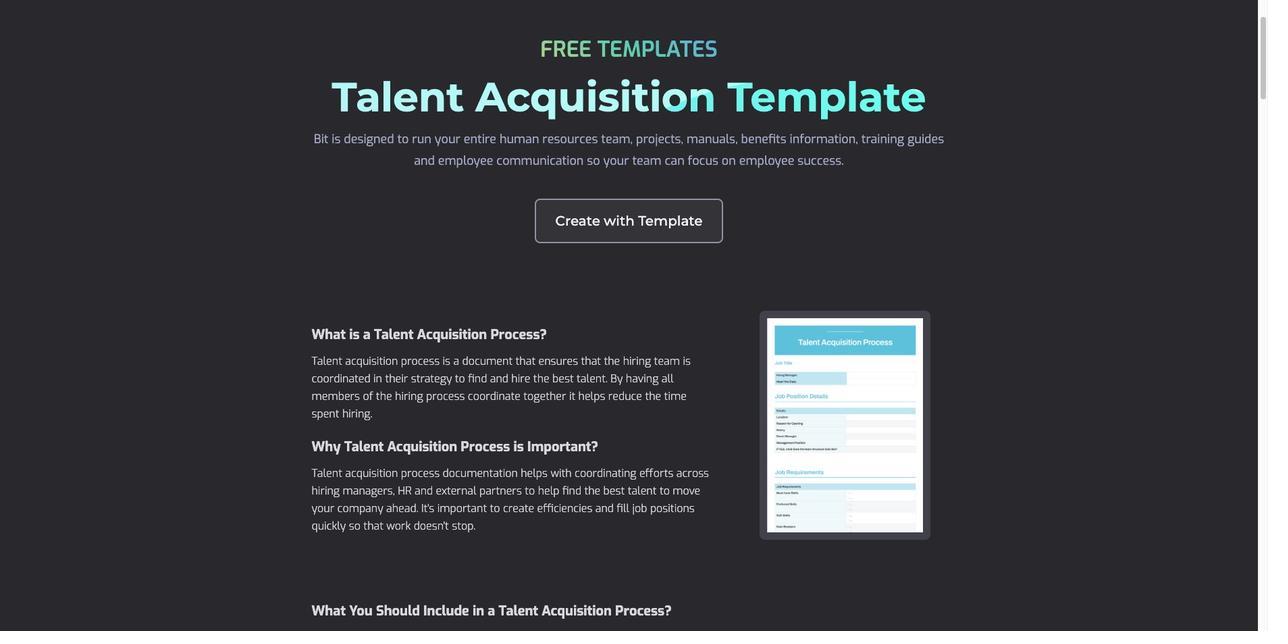 Task type: vqa. For each thing, say whether or not it's contained in the screenshot.
the right In
yes



Task type: locate. For each thing, give the bounding box(es) containing it.
template down "can"
[[639, 213, 703, 229]]

it's
[[422, 501, 435, 516]]

to left run
[[398, 131, 409, 147]]

the down coordinating
[[585, 484, 601, 498]]

spent
[[312, 407, 340, 421]]

guides
[[908, 131, 945, 147]]

what
[[312, 326, 346, 344], [312, 602, 346, 621]]

employee down entire at the left
[[438, 153, 494, 169]]

0 horizontal spatial your
[[312, 501, 335, 516]]

acquisition
[[476, 72, 717, 122], [417, 326, 487, 344], [388, 438, 458, 456], [542, 602, 612, 621]]

process inside talent acquisition process documentation helps with coordinating efforts across hiring managers, hr and external partners to help find the best talent to move your company ahead. it's important to create efficiencies and fill job positions quickly so that work doesn't stop.
[[401, 466, 440, 480]]

0 vertical spatial hiring
[[623, 354, 651, 368]]

hiring up 'quickly'
[[312, 484, 340, 498]]

0 vertical spatial a
[[363, 326, 371, 344]]

so down resources
[[587, 153, 600, 169]]

document
[[462, 354, 513, 368]]

acquisition
[[345, 354, 398, 368], [345, 466, 398, 480]]

a right include
[[488, 602, 495, 621]]

create
[[556, 213, 601, 229]]

to right strategy
[[455, 372, 465, 386]]

2 vertical spatial hiring
[[312, 484, 340, 498]]

0 vertical spatial template
[[728, 72, 927, 122]]

1 horizontal spatial helps
[[579, 389, 606, 403]]

0 vertical spatial process
[[401, 354, 440, 368]]

on
[[722, 153, 736, 169]]

process?
[[491, 326, 547, 344], [616, 602, 672, 621]]

1 horizontal spatial in
[[473, 602, 485, 621]]

acquisition inside talent acquisition process documentation helps with coordinating efforts across hiring managers, hr and external partners to help find the best talent to move your company ahead. it's important to create efficiencies and fill job positions quickly so that work doesn't stop.
[[345, 466, 398, 480]]

team down projects, on the right top of page
[[633, 153, 662, 169]]

1 vertical spatial in
[[473, 602, 485, 621]]

best down ensures
[[553, 372, 574, 386]]

talent acquisition process is a document that ensures that the hiring team is coordinated in their strategy to find and hire the best talent. by having all members of the hiring process coordinate together it helps reduce the time spent hiring.
[[312, 354, 691, 421]]

process
[[461, 438, 510, 456]]

that up the hire
[[516, 354, 536, 368]]

2 acquisition from the top
[[345, 466, 398, 480]]

1 horizontal spatial so
[[587, 153, 600, 169]]

0 vertical spatial in
[[374, 372, 382, 386]]

0 vertical spatial with
[[604, 213, 635, 229]]

free
[[541, 35, 592, 64]]

information,
[[790, 131, 859, 147]]

communication
[[497, 153, 584, 169]]

template for create with template
[[639, 213, 703, 229]]

process for documentation
[[401, 466, 440, 480]]

so inside bit is designed to run your entire human resources team, projects, manuals, benefits information, training guides and employee communication so your team can focus on employee success.
[[587, 153, 600, 169]]

process
[[401, 354, 440, 368], [426, 389, 465, 403], [401, 466, 440, 480]]

that
[[516, 354, 536, 368], [581, 354, 601, 368], [364, 519, 384, 533]]

team
[[633, 153, 662, 169], [654, 354, 680, 368]]

hiring down their
[[395, 389, 423, 403]]

can
[[665, 153, 685, 169]]

1 horizontal spatial hiring
[[395, 389, 423, 403]]

is up strategy
[[443, 354, 451, 368]]

team inside bit is designed to run your entire human resources team, projects, manuals, benefits information, training guides and employee communication so your team can focus on employee success.
[[633, 153, 662, 169]]

0 horizontal spatial that
[[364, 519, 384, 533]]

entire
[[464, 131, 497, 147]]

2 what from the top
[[312, 602, 346, 621]]

1 vertical spatial what
[[312, 602, 346, 621]]

1 vertical spatial with
[[551, 466, 572, 480]]

across
[[677, 466, 709, 480]]

0 vertical spatial so
[[587, 153, 600, 169]]

is
[[332, 131, 341, 147], [349, 326, 360, 344], [443, 354, 451, 368], [683, 354, 691, 368], [514, 438, 524, 456]]

0 vertical spatial your
[[435, 131, 461, 147]]

is right process
[[514, 438, 524, 456]]

0 vertical spatial process?
[[491, 326, 547, 344]]

best inside talent acquisition process is a document that ensures that the hiring team is coordinated in their strategy to find and hire the best talent. by having all members of the hiring process coordinate together it helps reduce the time spent hiring.
[[553, 372, 574, 386]]

that up the talent.
[[581, 354, 601, 368]]

free templates
[[541, 35, 718, 64]]

1 horizontal spatial template
[[728, 72, 927, 122]]

1 vertical spatial best
[[604, 484, 625, 498]]

is up coordinated
[[349, 326, 360, 344]]

with up "help"
[[551, 466, 572, 480]]

process for is
[[401, 354, 440, 368]]

to down partners
[[490, 501, 500, 516]]

include
[[424, 602, 469, 621]]

stop.
[[452, 519, 476, 533]]

1 horizontal spatial a
[[454, 354, 460, 368]]

acquisition up managers,
[[345, 466, 398, 480]]

what up coordinated
[[312, 326, 346, 344]]

0 horizontal spatial find
[[468, 372, 487, 386]]

find down document
[[468, 372, 487, 386]]

1 vertical spatial process?
[[616, 602, 672, 621]]

with
[[604, 213, 635, 229], [551, 466, 572, 480]]

a up coordinated
[[363, 326, 371, 344]]

acquisition up their
[[345, 354, 398, 368]]

and up it's
[[415, 484, 433, 498]]

best down coordinating
[[604, 484, 625, 498]]

focus
[[688, 153, 719, 169]]

0 horizontal spatial with
[[551, 466, 572, 480]]

all
[[662, 372, 674, 386]]

talent acquisition template
[[332, 72, 927, 122]]

0 vertical spatial what
[[312, 326, 346, 344]]

0 horizontal spatial best
[[553, 372, 574, 386]]

to inside bit is designed to run your entire human resources team, projects, manuals, benefits information, training guides and employee communication so your team can focus on employee success.
[[398, 131, 409, 147]]

0 vertical spatial helps
[[579, 389, 606, 403]]

1 vertical spatial acquisition
[[345, 466, 398, 480]]

in
[[374, 372, 382, 386], [473, 602, 485, 621]]

important?
[[528, 438, 599, 456]]

so down company
[[349, 519, 361, 533]]

1 vertical spatial find
[[563, 484, 582, 498]]

employee down the benefits
[[740, 153, 795, 169]]

0 horizontal spatial employee
[[438, 153, 494, 169]]

that down company
[[364, 519, 384, 533]]

work
[[387, 519, 411, 533]]

0 horizontal spatial in
[[374, 372, 382, 386]]

1 vertical spatial your
[[604, 153, 629, 169]]

positions
[[651, 501, 695, 516]]

template up information,
[[728, 72, 927, 122]]

2 vertical spatial your
[[312, 501, 335, 516]]

create with template link
[[535, 199, 723, 243]]

that inside talent acquisition process documentation helps with coordinating efforts across hiring managers, hr and external partners to help find the best talent to move your company ahead. it's important to create efficiencies and fill job positions quickly so that work doesn't stop.
[[364, 519, 384, 533]]

2 employee from the left
[[740, 153, 795, 169]]

1 vertical spatial so
[[349, 519, 361, 533]]

your right run
[[435, 131, 461, 147]]

why
[[312, 438, 341, 456]]

talent
[[332, 72, 464, 122], [374, 326, 414, 344], [312, 354, 343, 368], [344, 438, 384, 456], [312, 466, 343, 480], [499, 602, 539, 621]]

is right bit
[[332, 131, 341, 147]]

and inside talent acquisition process is a document that ensures that the hiring team is coordinated in their strategy to find and hire the best talent. by having all members of the hiring process coordinate together it helps reduce the time spent hiring.
[[490, 372, 509, 386]]

0 vertical spatial best
[[553, 372, 574, 386]]

2 horizontal spatial your
[[604, 153, 629, 169]]

a
[[363, 326, 371, 344], [454, 354, 460, 368], [488, 602, 495, 621]]

1 vertical spatial helps
[[521, 466, 548, 480]]

with right create
[[604, 213, 635, 229]]

what is a talent acquisition process?
[[312, 326, 547, 344]]

a left document
[[454, 354, 460, 368]]

find
[[468, 372, 487, 386], [563, 484, 582, 498]]

in right include
[[473, 602, 485, 621]]

template
[[728, 72, 927, 122], [639, 213, 703, 229]]

talent acquisition process documentation helps with coordinating efforts across hiring managers, hr and external partners to help find the best talent to move your company ahead. it's important to create efficiencies and fill job positions quickly so that work doesn't stop.
[[312, 466, 709, 533]]

helps down the talent.
[[579, 389, 606, 403]]

find up efficiencies
[[563, 484, 582, 498]]

efforts
[[640, 466, 674, 480]]

team up all
[[654, 354, 680, 368]]

2 vertical spatial process
[[401, 466, 440, 480]]

to
[[398, 131, 409, 147], [455, 372, 465, 386], [525, 484, 535, 498], [660, 484, 670, 498], [490, 501, 500, 516]]

together
[[524, 389, 567, 403]]

0 horizontal spatial a
[[363, 326, 371, 344]]

2 horizontal spatial a
[[488, 602, 495, 621]]

and down run
[[414, 153, 435, 169]]

strategy
[[411, 372, 452, 386]]

0 vertical spatial team
[[633, 153, 662, 169]]

talent inside talent acquisition process is a document that ensures that the hiring team is coordinated in their strategy to find and hire the best talent. by having all members of the hiring process coordinate together it helps reduce the time spent hiring.
[[312, 354, 343, 368]]

quickly
[[312, 519, 346, 533]]

is up time
[[683, 354, 691, 368]]

helps
[[579, 389, 606, 403], [521, 466, 548, 480]]

0 horizontal spatial template
[[639, 213, 703, 229]]

hiring
[[623, 354, 651, 368], [395, 389, 423, 403], [312, 484, 340, 498]]

2 vertical spatial a
[[488, 602, 495, 621]]

and up coordinate on the left
[[490, 372, 509, 386]]

0 horizontal spatial process?
[[491, 326, 547, 344]]

1 horizontal spatial employee
[[740, 153, 795, 169]]

so
[[587, 153, 600, 169], [349, 519, 361, 533]]

1 horizontal spatial with
[[604, 213, 635, 229]]

to left "help"
[[525, 484, 535, 498]]

1 horizontal spatial best
[[604, 484, 625, 498]]

partners
[[480, 484, 522, 498]]

1 vertical spatial template
[[639, 213, 703, 229]]

acquisition inside talent acquisition process is a document that ensures that the hiring team is coordinated in their strategy to find and hire the best talent. by having all members of the hiring process coordinate together it helps reduce the time spent hiring.
[[345, 354, 398, 368]]

with inside talent acquisition process documentation helps with coordinating efforts across hiring managers, hr and external partners to help find the best talent to move your company ahead. it's important to create efficiencies and fill job positions quickly so that work doesn't stop.
[[551, 466, 572, 480]]

and
[[414, 153, 435, 169], [490, 372, 509, 386], [415, 484, 433, 498], [596, 501, 614, 516]]

benefits
[[742, 131, 787, 147]]

hiring up having
[[623, 354, 651, 368]]

your inside talent acquisition process documentation helps with coordinating efforts across hiring managers, hr and external partners to help find the best talent to move your company ahead. it's important to create efficiencies and fill job positions quickly so that work doesn't stop.
[[312, 501, 335, 516]]

coordinating
[[575, 466, 637, 480]]

process down strategy
[[426, 389, 465, 403]]

your
[[435, 131, 461, 147], [604, 153, 629, 169], [312, 501, 335, 516]]

in left their
[[374, 372, 382, 386]]

0 horizontal spatial hiring
[[312, 484, 340, 498]]

your down team,
[[604, 153, 629, 169]]

1 what from the top
[[312, 326, 346, 344]]

process up hr
[[401, 466, 440, 480]]

1 vertical spatial a
[[454, 354, 460, 368]]

the
[[604, 354, 620, 368], [534, 372, 550, 386], [376, 389, 392, 403], [646, 389, 662, 403], [585, 484, 601, 498]]

1 horizontal spatial find
[[563, 484, 582, 498]]

1 acquisition from the top
[[345, 354, 398, 368]]

process up strategy
[[401, 354, 440, 368]]

designed
[[344, 131, 394, 147]]

1 horizontal spatial process?
[[616, 602, 672, 621]]

move
[[673, 484, 701, 498]]

important
[[438, 501, 487, 516]]

1 vertical spatial team
[[654, 354, 680, 368]]

0 vertical spatial find
[[468, 372, 487, 386]]

your up 'quickly'
[[312, 501, 335, 516]]

hire
[[512, 372, 531, 386]]

0 horizontal spatial so
[[349, 519, 361, 533]]

what left you
[[312, 602, 346, 621]]

find inside talent acquisition process documentation helps with coordinating efforts across hiring managers, hr and external partners to help find the best talent to move your company ahead. it's important to create efficiencies and fill job positions quickly so that work doesn't stop.
[[563, 484, 582, 498]]

0 vertical spatial acquisition
[[345, 354, 398, 368]]

hiring inside talent acquisition process documentation helps with coordinating efforts across hiring managers, hr and external partners to help find the best talent to move your company ahead. it's important to create efficiencies and fill job positions quickly so that work doesn't stop.
[[312, 484, 340, 498]]

0 horizontal spatial helps
[[521, 466, 548, 480]]

helps up "help"
[[521, 466, 548, 480]]



Task type: describe. For each thing, give the bounding box(es) containing it.
best inside talent acquisition process documentation helps with coordinating efforts across hiring managers, hr and external partners to help find the best talent to move your company ahead. it's important to create efficiencies and fill job positions quickly so that work doesn't stop.
[[604, 484, 625, 498]]

the up together
[[534, 372, 550, 386]]

doesn't
[[414, 519, 449, 533]]

by
[[611, 372, 623, 386]]

helps inside talent acquisition process is a document that ensures that the hiring team is coordinated in their strategy to find and hire the best talent. by having all members of the hiring process coordinate together it helps reduce the time spent hiring.
[[579, 389, 606, 403]]

so inside talent acquisition process documentation helps with coordinating efforts across hiring managers, hr and external partners to help find the best talent to move your company ahead. it's important to create efficiencies and fill job positions quickly so that work doesn't stop.
[[349, 519, 361, 533]]

team,
[[602, 131, 633, 147]]

company
[[338, 501, 384, 516]]

acquisition for external
[[345, 466, 398, 480]]

what for what is a talent acquisition process?
[[312, 326, 346, 344]]

and left "fill"
[[596, 501, 614, 516]]

helps inside talent acquisition process documentation helps with coordinating efforts across hiring managers, hr and external partners to help find the best talent to move your company ahead. it's important to create efficiencies and fill job positions quickly so that work doesn't stop.
[[521, 466, 548, 480]]

help
[[538, 484, 560, 498]]

1 vertical spatial hiring
[[395, 389, 423, 403]]

2 horizontal spatial that
[[581, 354, 601, 368]]

job
[[633, 501, 648, 516]]

the up by
[[604, 354, 620, 368]]

why talent acquisition process is important?
[[312, 438, 599, 456]]

ahead.
[[387, 501, 419, 516]]

team inside talent acquisition process is a document that ensures that the hiring team is coordinated in their strategy to find and hire the best talent. by having all members of the hiring process coordinate together it helps reduce the time spent hiring.
[[654, 354, 680, 368]]

coordinate
[[468, 389, 521, 403]]

to up positions
[[660, 484, 670, 498]]

their
[[385, 372, 408, 386]]

what for what you should include in a talent acquisition process?
[[312, 602, 346, 621]]

manuals,
[[687, 131, 738, 147]]

projects,
[[636, 131, 684, 147]]

1 horizontal spatial that
[[516, 354, 536, 368]]

time
[[665, 389, 687, 403]]

training
[[862, 131, 905, 147]]

human
[[500, 131, 540, 147]]

is inside bit is designed to run your entire human resources team, projects, manuals, benefits information, training guides and employee communication so your team can focus on employee success.
[[332, 131, 341, 147]]

bit is designed to run your entire human resources team, projects, manuals, benefits information, training guides and employee communication so your team can focus on employee success.
[[314, 131, 945, 169]]

create with template
[[556, 213, 703, 229]]

managers,
[[343, 484, 395, 498]]

2 horizontal spatial hiring
[[623, 354, 651, 368]]

template for talent acquisition template
[[728, 72, 927, 122]]

talent acquisition template image
[[760, 311, 931, 540]]

hr
[[398, 484, 412, 498]]

1 horizontal spatial your
[[435, 131, 461, 147]]

fill
[[617, 501, 630, 516]]

documentation
[[443, 466, 518, 480]]

to inside talent acquisition process is a document that ensures that the hiring team is coordinated in their strategy to find and hire the best talent. by having all members of the hiring process coordinate together it helps reduce the time spent hiring.
[[455, 372, 465, 386]]

external
[[436, 484, 477, 498]]

1 vertical spatial process
[[426, 389, 465, 403]]

resources
[[543, 131, 598, 147]]

and inside bit is designed to run your entire human resources team, projects, manuals, benefits information, training guides and employee communication so your team can focus on employee success.
[[414, 153, 435, 169]]

members
[[312, 389, 360, 403]]

1 employee from the left
[[438, 153, 494, 169]]

run
[[412, 131, 432, 147]]

find inside talent acquisition process is a document that ensures that the hiring team is coordinated in their strategy to find and hire the best talent. by having all members of the hiring process coordinate together it helps reduce the time spent hiring.
[[468, 372, 487, 386]]

having
[[626, 372, 659, 386]]

create
[[503, 501, 535, 516]]

hiring.
[[342, 407, 373, 421]]

should
[[376, 602, 420, 621]]

templates
[[598, 35, 718, 64]]

you
[[349, 602, 373, 621]]

of
[[363, 389, 373, 403]]

the right of
[[376, 389, 392, 403]]

success.
[[798, 153, 844, 169]]

talent.
[[577, 372, 608, 386]]

the inside talent acquisition process documentation helps with coordinating efforts across hiring managers, hr and external partners to help find the best talent to move your company ahead. it's important to create efficiencies and fill job positions quickly so that work doesn't stop.
[[585, 484, 601, 498]]

the down having
[[646, 389, 662, 403]]

efficiencies
[[538, 501, 593, 516]]

bit
[[314, 131, 329, 147]]

what you should include in a talent acquisition process?
[[312, 602, 672, 621]]

coordinated
[[312, 372, 371, 386]]

in inside talent acquisition process is a document that ensures that the hiring team is coordinated in their strategy to find and hire the best talent. by having all members of the hiring process coordinate together it helps reduce the time spent hiring.
[[374, 372, 382, 386]]

ensures
[[539, 354, 578, 368]]

a inside talent acquisition process is a document that ensures that the hiring team is coordinated in their strategy to find and hire the best talent. by having all members of the hiring process coordinate together it helps reduce the time spent hiring.
[[454, 354, 460, 368]]

it
[[569, 389, 576, 403]]

reduce
[[609, 389, 643, 403]]

talent inside talent acquisition process documentation helps with coordinating efforts across hiring managers, hr and external partners to help find the best talent to move your company ahead. it's important to create efficiencies and fill job positions quickly so that work doesn't stop.
[[312, 466, 343, 480]]

talent
[[628, 484, 657, 498]]

acquisition for coordinated
[[345, 354, 398, 368]]



